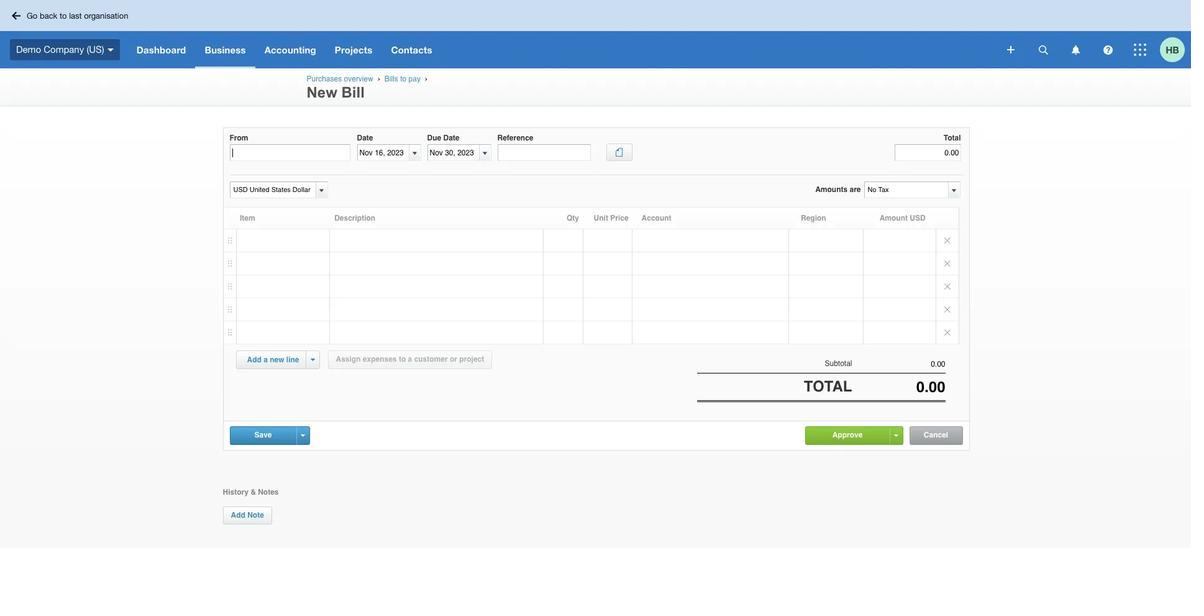 Task type: locate. For each thing, give the bounding box(es) containing it.
description
[[335, 214, 376, 223]]

1 horizontal spatial date
[[444, 134, 460, 142]]

to left pay at the left of the page
[[400, 75, 407, 83]]

delete line item image
[[937, 298, 959, 321], [937, 321, 959, 344]]

expenses
[[363, 355, 397, 364]]

demo company (us)
[[16, 44, 104, 55]]

hb button
[[1161, 31, 1192, 68]]

line
[[286, 356, 299, 364]]

are
[[850, 185, 861, 194]]

1 delete line item image from the top
[[937, 298, 959, 321]]

a inside add a new line link
[[264, 356, 268, 364]]

1 delete line item image from the top
[[937, 229, 959, 252]]

project
[[460, 355, 484, 364]]

region
[[801, 214, 827, 223]]

save
[[255, 431, 272, 439]]

to for last
[[60, 11, 67, 20]]

pay
[[409, 75, 421, 83]]

history
[[223, 488, 249, 496]]

banner
[[0, 0, 1192, 68]]

a inside assign expenses to a customer or project link
[[408, 355, 412, 364]]

0 horizontal spatial ›
[[378, 75, 380, 83]]

overview
[[344, 75, 374, 83]]

purchases overview › bills to pay › new bill
[[307, 75, 430, 101]]

date up due date text box
[[444, 134, 460, 142]]

0 horizontal spatial add
[[231, 511, 245, 520]]

navigation
[[127, 31, 999, 68]]

delete line item image
[[937, 229, 959, 252], [937, 252, 959, 275], [937, 275, 959, 298]]

›
[[378, 75, 380, 83], [425, 75, 428, 83]]

1 horizontal spatial ›
[[425, 75, 428, 83]]

demo
[[16, 44, 41, 55]]

date
[[357, 134, 373, 142], [444, 134, 460, 142]]

0 horizontal spatial date
[[357, 134, 373, 142]]

svg image inside demo company (us) "popup button"
[[107, 48, 114, 51]]

go back to last organisation link
[[7, 6, 136, 25]]

add left note
[[231, 511, 245, 520]]

1 horizontal spatial add
[[247, 356, 262, 364]]

1 vertical spatial delete line item image
[[937, 252, 959, 275]]

add a new line
[[247, 356, 299, 364]]

(us)
[[87, 44, 104, 55]]

0 vertical spatial delete line item image
[[937, 229, 959, 252]]

None text field
[[230, 182, 314, 198], [865, 182, 948, 198], [853, 360, 946, 369], [853, 379, 946, 396], [230, 182, 314, 198], [865, 182, 948, 198], [853, 360, 946, 369], [853, 379, 946, 396]]

or
[[450, 355, 458, 364]]

accounting button
[[255, 31, 326, 68]]

2 › from the left
[[425, 75, 428, 83]]

to for a
[[399, 355, 406, 364]]

1 vertical spatial to
[[400, 75, 407, 83]]

a left new
[[264, 356, 268, 364]]

add
[[247, 356, 262, 364], [231, 511, 245, 520]]

cancel
[[924, 431, 949, 439]]

2 vertical spatial to
[[399, 355, 406, 364]]

assign
[[336, 355, 361, 364]]

› left bills
[[378, 75, 380, 83]]

navigation inside banner
[[127, 31, 999, 68]]

a
[[408, 355, 412, 364], [264, 356, 268, 364]]

› right pay at the left of the page
[[425, 75, 428, 83]]

to left last
[[60, 11, 67, 20]]

1 horizontal spatial a
[[408, 355, 412, 364]]

0 horizontal spatial svg image
[[1104, 45, 1113, 54]]

dashboard
[[137, 44, 186, 55]]

to inside 'purchases overview › bills to pay › new bill'
[[400, 75, 407, 83]]

to
[[60, 11, 67, 20], [400, 75, 407, 83], [399, 355, 406, 364]]

a left customer
[[408, 355, 412, 364]]

contacts button
[[382, 31, 442, 68]]

price
[[611, 214, 629, 223]]

Total text field
[[895, 144, 961, 161]]

0 horizontal spatial a
[[264, 356, 268, 364]]

2 delete line item image from the top
[[937, 321, 959, 344]]

to right "expenses"
[[399, 355, 406, 364]]

new
[[270, 356, 284, 364]]

date up date text field
[[357, 134, 373, 142]]

None text field
[[230, 144, 350, 161]]

1 vertical spatial delete line item image
[[937, 321, 959, 344]]

1 horizontal spatial svg image
[[1135, 44, 1147, 56]]

add for add a new line
[[247, 356, 262, 364]]

approve link
[[806, 427, 890, 444]]

0 vertical spatial add
[[247, 356, 262, 364]]

navigation containing dashboard
[[127, 31, 999, 68]]

assign expenses to a customer or project
[[336, 355, 484, 364]]

0 vertical spatial to
[[60, 11, 67, 20]]

approve
[[833, 431, 863, 439]]

1 date from the left
[[357, 134, 373, 142]]

2 vertical spatial delete line item image
[[937, 275, 959, 298]]

1 vertical spatial add
[[231, 511, 245, 520]]

add left new
[[247, 356, 262, 364]]

svg image
[[1135, 44, 1147, 56], [1104, 45, 1113, 54]]

svg image
[[12, 12, 21, 20], [1039, 45, 1048, 54], [1072, 45, 1080, 54], [1008, 46, 1015, 53], [107, 48, 114, 51]]

0 vertical spatial delete line item image
[[937, 298, 959, 321]]



Task type: vqa. For each thing, say whether or not it's contained in the screenshot.
19th the 0.00 LINK from the top
no



Task type: describe. For each thing, give the bounding box(es) containing it.
contacts
[[391, 44, 433, 55]]

new
[[307, 84, 337, 101]]

unit price
[[594, 214, 629, 223]]

projects button
[[326, 31, 382, 68]]

qty
[[567, 214, 579, 223]]

add note link
[[223, 507, 272, 525]]

2 delete line item image from the top
[[937, 252, 959, 275]]

from
[[230, 134, 248, 142]]

history & notes
[[223, 488, 279, 496]]

more approve options... image
[[895, 434, 899, 437]]

amounts are
[[816, 185, 861, 194]]

business
[[205, 44, 246, 55]]

Date text field
[[358, 145, 409, 161]]

&
[[251, 488, 256, 496]]

save link
[[230, 427, 296, 444]]

note
[[248, 511, 264, 520]]

add a new line link
[[240, 351, 307, 369]]

account
[[642, 214, 672, 223]]

purchases overview link
[[307, 75, 374, 83]]

unit
[[594, 214, 609, 223]]

last
[[69, 11, 82, 20]]

go
[[27, 11, 38, 20]]

back
[[40, 11, 57, 20]]

bill
[[342, 84, 365, 101]]

amounts
[[816, 185, 848, 194]]

reference
[[498, 134, 534, 142]]

more save options... image
[[301, 434, 305, 437]]

svg image inside go back to last organisation link
[[12, 12, 21, 20]]

amount
[[880, 214, 908, 223]]

total
[[944, 134, 961, 142]]

amount usd
[[880, 214, 926, 223]]

Due Date text field
[[428, 145, 480, 161]]

3 delete line item image from the top
[[937, 275, 959, 298]]

customer
[[414, 355, 448, 364]]

go back to last organisation
[[27, 11, 128, 20]]

organisation
[[84, 11, 128, 20]]

item
[[240, 214, 255, 223]]

business button
[[195, 31, 255, 68]]

dashboard link
[[127, 31, 195, 68]]

banner containing hb
[[0, 0, 1192, 68]]

total
[[804, 378, 853, 396]]

due date
[[427, 134, 460, 142]]

more add line options... image
[[311, 359, 315, 361]]

usd
[[910, 214, 926, 223]]

cancel button
[[910, 427, 963, 444]]

add for add note
[[231, 511, 245, 520]]

1 › from the left
[[378, 75, 380, 83]]

demo company (us) button
[[0, 31, 127, 68]]

projects
[[335, 44, 373, 55]]

notes
[[258, 488, 279, 496]]

bills to pay link
[[385, 75, 421, 83]]

bills
[[385, 75, 398, 83]]

subtotal
[[825, 359, 853, 368]]

accounting
[[265, 44, 316, 55]]

hb
[[1166, 44, 1180, 55]]

due
[[427, 134, 442, 142]]

assign expenses to a customer or project link
[[328, 351, 493, 369]]

Reference text field
[[498, 144, 591, 161]]

purchases
[[307, 75, 342, 83]]

add note
[[231, 511, 264, 520]]

company
[[44, 44, 84, 55]]

2 date from the left
[[444, 134, 460, 142]]



